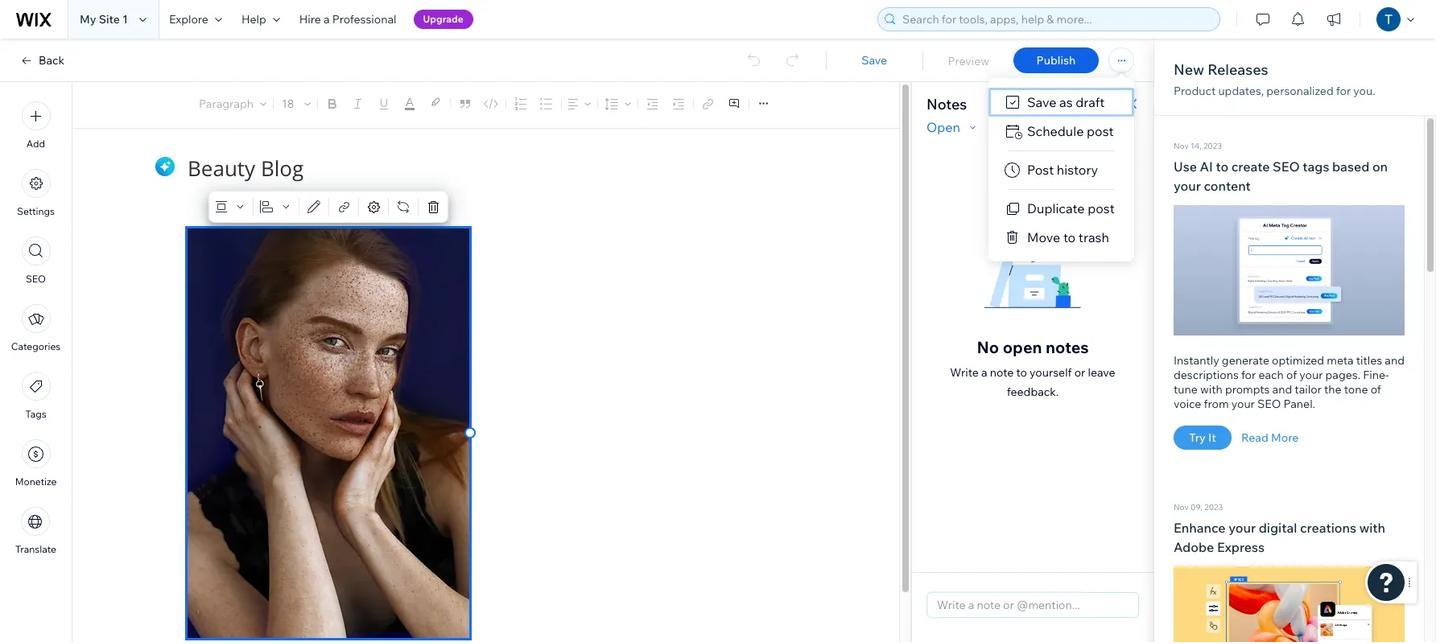 Task type: locate. For each thing, give the bounding box(es) containing it.
0 vertical spatial for
[[1337, 84, 1352, 98]]

a right hire
[[324, 12, 330, 27]]

1 horizontal spatial for
[[1337, 84, 1352, 98]]

your left the
[[1300, 368, 1324, 382]]

to right ai
[[1217, 159, 1229, 175]]

2 vertical spatial to
[[1017, 366, 1028, 380]]

a inside no open notes write a note to yourself or leave feedback.
[[982, 366, 988, 380]]

seo left tags
[[1273, 159, 1301, 175]]

categories button
[[11, 304, 61, 353]]

1 vertical spatial with
[[1360, 520, 1386, 536]]

paragraph button
[[196, 93, 270, 115]]

translate button
[[15, 507, 56, 556]]

2023
[[1204, 141, 1223, 151], [1205, 502, 1224, 513]]

save for save as draft
[[1028, 94, 1057, 110]]

history
[[1057, 162, 1099, 178]]

1 vertical spatial nov
[[1174, 502, 1189, 513]]

schedule post button
[[989, 117, 1135, 146]]

1 horizontal spatial with
[[1360, 520, 1386, 536]]

post up trash
[[1088, 201, 1115, 217]]

0 vertical spatial save
[[862, 53, 888, 68]]

for left you.
[[1337, 84, 1352, 98]]

0 vertical spatial seo
[[1273, 159, 1301, 175]]

1 vertical spatial to
[[1064, 230, 1076, 246]]

for left each
[[1242, 368, 1257, 382]]

Add a Catchy Title text field
[[188, 154, 773, 182]]

tune
[[1174, 382, 1198, 397]]

nov
[[1174, 141, 1189, 151], [1174, 502, 1189, 513]]

2023 inside nov 14, 2023 use ai to create seo tags based on your content
[[1204, 141, 1223, 151]]

2 horizontal spatial to
[[1217, 159, 1229, 175]]

2023 for ai
[[1204, 141, 1223, 151]]

nov inside nov 09, 2023 enhance your digital creations with adobe express
[[1174, 502, 1189, 513]]

post for duplicate post
[[1088, 201, 1115, 217]]

1 horizontal spatial a
[[982, 366, 988, 380]]

post down draft
[[1087, 123, 1114, 139]]

2 vertical spatial seo
[[1258, 397, 1282, 411]]

1 horizontal spatial to
[[1064, 230, 1076, 246]]

your up express
[[1229, 520, 1257, 536]]

menu
[[989, 88, 1135, 252], [0, 92, 72, 565]]

to right the note at the right
[[1017, 366, 1028, 380]]

1 horizontal spatial menu
[[989, 88, 1135, 252]]

post
[[1087, 123, 1114, 139], [1088, 201, 1115, 217]]

your down 'use'
[[1174, 178, 1202, 194]]

post history button
[[989, 155, 1135, 184]]

duplicate post button
[[989, 194, 1135, 223]]

14,
[[1191, 141, 1202, 151]]

back button
[[19, 53, 65, 68]]

and
[[1386, 353, 1406, 368], [1273, 382, 1293, 397]]

1 vertical spatial a
[[982, 366, 988, 380]]

instantly
[[1174, 353, 1220, 368]]

2023 inside nov 09, 2023 enhance your digital creations with adobe express
[[1205, 502, 1224, 513]]

pages.
[[1326, 368, 1361, 382]]

help button
[[232, 0, 290, 39]]

you.
[[1354, 84, 1376, 98]]

updates,
[[1219, 84, 1265, 98]]

1 vertical spatial and
[[1273, 382, 1293, 397]]

1 vertical spatial for
[[1242, 368, 1257, 382]]

0 vertical spatial nov
[[1174, 141, 1189, 151]]

menu containing save as draft
[[989, 88, 1135, 252]]

to inside no open notes write a note to yourself or leave feedback.
[[1017, 366, 1028, 380]]

0 horizontal spatial save
[[862, 53, 888, 68]]

with inside nov 09, 2023 enhance your digital creations with adobe express
[[1360, 520, 1386, 536]]

0 vertical spatial and
[[1386, 353, 1406, 368]]

0 horizontal spatial with
[[1201, 382, 1223, 397]]

seo up categories button
[[26, 273, 46, 285]]

a
[[324, 12, 330, 27], [982, 366, 988, 380]]

professional
[[332, 12, 397, 27]]

duplicate post
[[1028, 201, 1115, 217]]

paragraph
[[199, 97, 254, 111]]

1 vertical spatial post
[[1088, 201, 1115, 217]]

publish button
[[1014, 48, 1099, 73]]

0 vertical spatial post
[[1087, 123, 1114, 139]]

explore
[[169, 12, 209, 27]]

write
[[951, 366, 979, 380]]

with
[[1201, 382, 1223, 397], [1360, 520, 1386, 536]]

and right titles
[[1386, 353, 1406, 368]]

2023 right "14,"
[[1204, 141, 1223, 151]]

0 horizontal spatial to
[[1017, 366, 1028, 380]]

note
[[991, 366, 1014, 380]]

0 vertical spatial with
[[1201, 382, 1223, 397]]

try it
[[1190, 431, 1217, 445]]

post
[[1028, 162, 1055, 178]]

on
[[1373, 159, 1389, 175]]

or
[[1075, 366, 1086, 380]]

of
[[1287, 368, 1298, 382], [1371, 382, 1382, 397]]

1 vertical spatial seo
[[26, 273, 46, 285]]

0 vertical spatial a
[[324, 12, 330, 27]]

2 nov from the top
[[1174, 502, 1189, 513]]

0 vertical spatial 2023
[[1204, 141, 1223, 151]]

save button
[[842, 53, 907, 68]]

schedule post
[[1028, 123, 1114, 139]]

with right creations
[[1360, 520, 1386, 536]]

for inside instantly generate optimized meta titles and descriptions for each of your pages. fine- tune with prompts and tailor the tone of voice from your seo panel.
[[1242, 368, 1257, 382]]

hire a professional
[[299, 12, 397, 27]]

nov left "14,"
[[1174, 141, 1189, 151]]

hire a professional link
[[290, 0, 406, 39]]

save as draft button
[[989, 88, 1135, 117]]

0 vertical spatial to
[[1217, 159, 1229, 175]]

it
[[1209, 431, 1217, 445]]

menu containing add
[[0, 92, 72, 565]]

creations
[[1301, 520, 1357, 536]]

2023 right the 09,
[[1205, 502, 1224, 513]]

nov for enhance
[[1174, 502, 1189, 513]]

1 horizontal spatial of
[[1371, 382, 1382, 397]]

save inside button
[[1028, 94, 1057, 110]]

seo button
[[21, 237, 50, 285]]

seo down each
[[1258, 397, 1282, 411]]

open button
[[927, 118, 980, 137]]

of right tone
[[1371, 382, 1382, 397]]

try
[[1190, 431, 1206, 445]]

hire
[[299, 12, 321, 27]]

with right tune
[[1201, 382, 1223, 397]]

1 nov from the top
[[1174, 141, 1189, 151]]

nov inside nov 14, 2023 use ai to create seo tags based on your content
[[1174, 141, 1189, 151]]

0 horizontal spatial a
[[324, 12, 330, 27]]

nov left the 09,
[[1174, 502, 1189, 513]]

create
[[1232, 159, 1271, 175]]

try it link
[[1174, 426, 1232, 450]]

express
[[1218, 539, 1265, 555]]

save
[[862, 53, 888, 68], [1028, 94, 1057, 110]]

upgrade button
[[414, 10, 473, 29]]

0 horizontal spatial and
[[1273, 382, 1293, 397]]

no
[[977, 337, 1000, 358]]

1 horizontal spatial save
[[1028, 94, 1057, 110]]

and left tailor
[[1273, 382, 1293, 397]]

a left the note at the right
[[982, 366, 988, 380]]

voice
[[1174, 397, 1202, 411]]

1 vertical spatial save
[[1028, 94, 1057, 110]]

0 horizontal spatial for
[[1242, 368, 1257, 382]]

1 vertical spatial 2023
[[1205, 502, 1224, 513]]

to left trash
[[1064, 230, 1076, 246]]

ai
[[1201, 159, 1214, 175]]

monetize
[[15, 476, 57, 488]]

tone
[[1345, 382, 1369, 397]]

0 horizontal spatial menu
[[0, 92, 72, 565]]

help
[[242, 12, 266, 27]]

move
[[1028, 230, 1061, 246]]

of right each
[[1287, 368, 1298, 382]]

add button
[[21, 101, 50, 150]]

to
[[1217, 159, 1229, 175], [1064, 230, 1076, 246], [1017, 366, 1028, 380]]

to inside nov 14, 2023 use ai to create seo tags based on your content
[[1217, 159, 1229, 175]]

2023 for your
[[1205, 502, 1224, 513]]



Task type: describe. For each thing, give the bounding box(es) containing it.
upgrade
[[423, 13, 464, 25]]

seo inside nov 14, 2023 use ai to create seo tags based on your content
[[1273, 159, 1301, 175]]

monetize button
[[15, 440, 57, 488]]

save for save
[[862, 53, 888, 68]]

no open notes write a note to yourself or leave feedback.
[[951, 337, 1116, 400]]

your inside nov 09, 2023 enhance your digital creations with adobe express
[[1229, 520, 1257, 536]]

from
[[1205, 397, 1230, 411]]

notes
[[927, 95, 968, 114]]

open
[[1003, 337, 1043, 358]]

each
[[1259, 368, 1285, 382]]

read
[[1242, 431, 1269, 445]]

tags
[[1303, 159, 1330, 175]]

fine-
[[1364, 368, 1390, 382]]

the
[[1325, 382, 1342, 397]]

read more link
[[1242, 431, 1300, 445]]

1
[[122, 12, 128, 27]]

0 horizontal spatial of
[[1287, 368, 1298, 382]]

feedback.
[[1007, 385, 1059, 400]]

duplicate
[[1028, 201, 1085, 217]]

your inside nov 14, 2023 use ai to create seo tags based on your content
[[1174, 178, 1202, 194]]

seo inside button
[[26, 273, 46, 285]]

trash
[[1079, 230, 1110, 246]]

settings
[[17, 205, 55, 217]]

your right from
[[1232, 397, 1256, 411]]

based
[[1333, 159, 1370, 175]]

tailor
[[1295, 382, 1322, 397]]

1 horizontal spatial and
[[1386, 353, 1406, 368]]

read more
[[1242, 431, 1300, 445]]

optimized
[[1273, 353, 1325, 368]]

prompts
[[1226, 382, 1271, 397]]

Search for tools, apps, help & more... field
[[898, 8, 1215, 31]]

personalized
[[1267, 84, 1334, 98]]

descriptions
[[1174, 368, 1239, 382]]

enhance
[[1174, 520, 1226, 536]]

move to trash
[[1028, 230, 1110, 246]]

adobe
[[1174, 539, 1215, 555]]

use
[[1174, 159, 1198, 175]]

move to trash button
[[989, 223, 1135, 252]]

site
[[99, 12, 120, 27]]

titles
[[1357, 353, 1383, 368]]

content
[[1205, 178, 1251, 194]]

seo inside instantly generate optimized meta titles and descriptions for each of your pages. fine- tune with prompts and tailor the tone of voice from your seo panel.
[[1258, 397, 1282, 411]]

meta
[[1328, 353, 1354, 368]]

tags
[[25, 408, 46, 420]]

add
[[26, 138, 45, 150]]

notes
[[1046, 337, 1089, 358]]

post history
[[1028, 162, 1099, 178]]

panel.
[[1284, 397, 1316, 411]]

open
[[927, 119, 961, 135]]

for inside new releases product updates, personalized for you.
[[1337, 84, 1352, 98]]

to inside button
[[1064, 230, 1076, 246]]

nov 14, 2023 use ai to create seo tags based on your content
[[1174, 141, 1389, 194]]

back
[[39, 53, 65, 68]]

draft
[[1076, 94, 1105, 110]]

nov for use
[[1174, 141, 1189, 151]]

schedule
[[1028, 123, 1084, 139]]

leave
[[1089, 366, 1116, 380]]

new
[[1174, 60, 1205, 79]]

new releases product updates, personalized for you.
[[1174, 60, 1376, 98]]

translate
[[15, 544, 56, 556]]

product
[[1174, 84, 1216, 98]]

generate
[[1223, 353, 1270, 368]]

post for schedule post
[[1087, 123, 1114, 139]]

save as draft
[[1028, 94, 1105, 110]]

my
[[80, 12, 96, 27]]

publish
[[1037, 53, 1076, 68]]

09,
[[1191, 502, 1203, 513]]

releases
[[1208, 60, 1269, 79]]

settings button
[[17, 169, 55, 217]]

as
[[1060, 94, 1073, 110]]

yourself
[[1030, 366, 1072, 380]]

instantly generate optimized meta titles and descriptions for each of your pages. fine- tune with prompts and tailor the tone of voice from your seo panel.
[[1174, 353, 1406, 411]]

with inside instantly generate optimized meta titles and descriptions for each of your pages. fine- tune with prompts and tailor the tone of voice from your seo panel.
[[1201, 382, 1223, 397]]

categories
[[11, 341, 61, 353]]

nov 09, 2023 enhance your digital creations with adobe express
[[1174, 502, 1386, 555]]



Task type: vqa. For each thing, say whether or not it's contained in the screenshot.
'Analytics'
no



